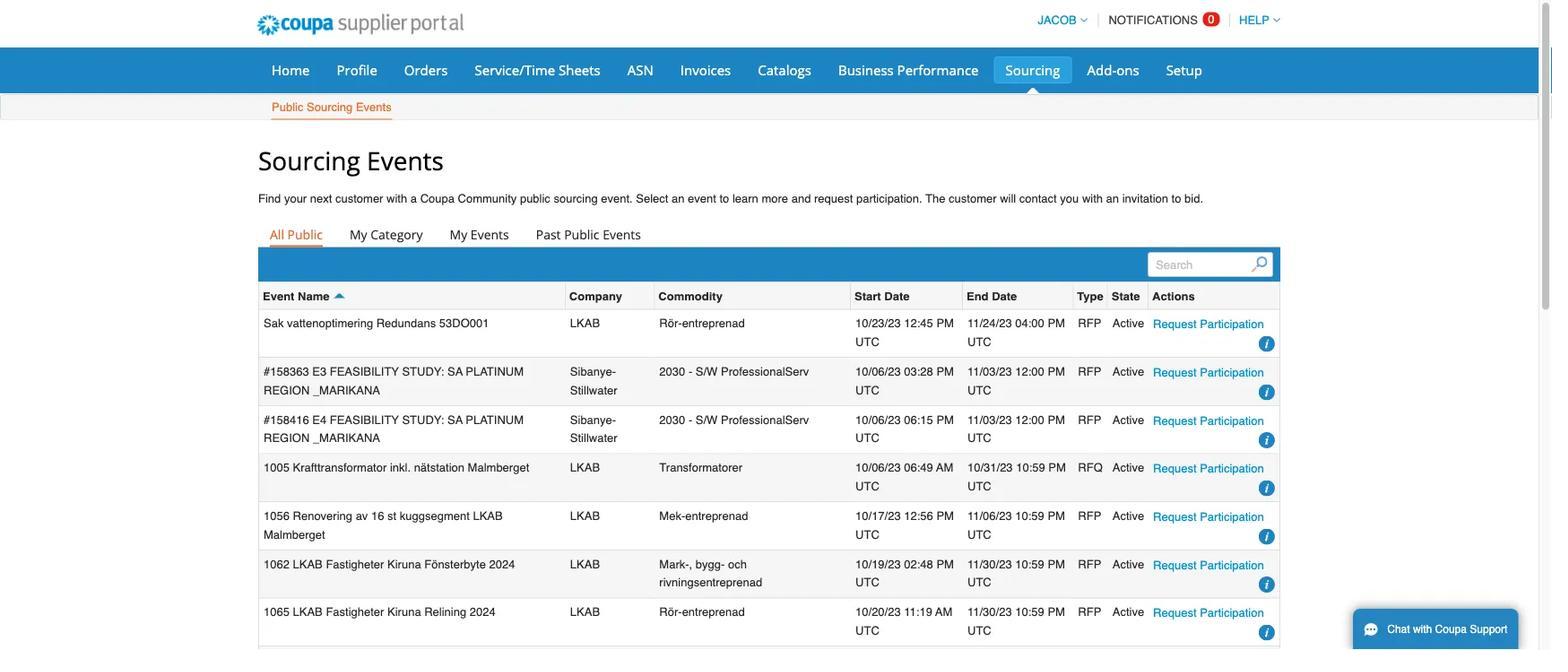 Task type: locate. For each thing, give the bounding box(es) containing it.
2030 up the transformatorer
[[659, 413, 685, 426]]

0 horizontal spatial date
[[884, 289, 910, 302]]

platinum inside #158416 e4 feasibility study: sa platinum region _marikana
[[466, 413, 524, 426]]

16
[[371, 509, 384, 522]]

12:45
[[904, 316, 933, 330]]

6 active from the top
[[1113, 557, 1144, 571]]

2030 - s/w professionalserv up the transformatorer
[[659, 413, 809, 426]]

feasibility right e4
[[330, 413, 399, 426]]

request participation button for 10/19/23 02:48 pm utc
[[1153, 555, 1264, 574]]

- down commodity button
[[689, 365, 692, 378]]

1 fastigheter from the top
[[326, 557, 384, 571]]

date inside button
[[884, 289, 910, 302]]

1 12:00 from the top
[[1015, 365, 1044, 378]]

3 request from the top
[[1153, 414, 1197, 427]]

rör- down commodity button
[[659, 316, 682, 330]]

2 rör- from the top
[[659, 605, 682, 619]]

1 vertical spatial professionalserv
[[721, 413, 809, 426]]

utc inside 10/06/23 06:15 pm utc
[[855, 431, 879, 445]]

10/19/23
[[855, 557, 901, 571]]

entreprenad
[[682, 316, 745, 330], [685, 509, 748, 522], [682, 605, 745, 619]]

11/03/23 12:00 pm utc for 10/06/23 03:28 pm utc
[[968, 365, 1065, 397]]

find
[[258, 192, 281, 205]]

2030 - s/w professionalserv
[[659, 365, 809, 378], [659, 413, 809, 426]]

sa down 53do001
[[447, 365, 463, 378]]

end
[[967, 289, 989, 302]]

region inside #158363 e3 feasibility study: sa platinum region _marikana
[[264, 383, 310, 397]]

an left invitation at the right top of the page
[[1106, 192, 1119, 205]]

10/06/23 left 06:49
[[855, 461, 901, 474]]

am for 10/06/23 06:49 am utc
[[936, 461, 953, 474]]

1 study: from the top
[[402, 365, 444, 378]]

0 vertical spatial -
[[689, 365, 692, 378]]

1 horizontal spatial to
[[1172, 192, 1181, 205]]

0 vertical spatial 12:00
[[1015, 365, 1044, 378]]

4 participation from the top
[[1200, 462, 1264, 475]]

participation for 10/19/23 02:48 pm utc
[[1200, 558, 1264, 572]]

platinum inside #158363 e3 feasibility study: sa platinum region _marikana
[[466, 365, 524, 378]]

0 vertical spatial region
[[264, 383, 310, 397]]

st
[[387, 509, 396, 522]]

rfp
[[1078, 316, 1101, 330], [1078, 365, 1101, 378], [1078, 413, 1101, 426], [1078, 509, 1101, 522], [1078, 557, 1101, 571], [1078, 605, 1101, 619]]

date right start
[[884, 289, 910, 302]]

7 active from the top
[[1113, 605, 1144, 619]]

1005
[[264, 461, 290, 474]]

rör-entreprenad down commodity button
[[659, 316, 745, 330]]

-
[[689, 365, 692, 378], [689, 413, 692, 426]]

1 11/03/23 from the top
[[968, 365, 1012, 378]]

s/w for 10/06/23 06:15 pm utc
[[696, 413, 718, 426]]

,
[[689, 557, 692, 571]]

redundans
[[376, 316, 436, 330]]

1 request from the top
[[1153, 317, 1197, 331]]

malmberget
[[468, 461, 529, 474], [264, 528, 325, 541]]

5 participation from the top
[[1200, 510, 1264, 523]]

1 feasibility from the top
[[330, 365, 399, 378]]

event name button
[[263, 286, 345, 305]]

1 vertical spatial 2030
[[659, 413, 685, 426]]

0 vertical spatial stillwater
[[570, 383, 617, 397]]

rfp for 10/20/23 11:19 am utc
[[1078, 605, 1101, 619]]

2 rör-entreprenad from the top
[[659, 605, 745, 619]]

2 10/06/23 from the top
[[855, 413, 901, 426]]

1 vertical spatial s/w
[[696, 413, 718, 426]]

0 vertical spatial 11/03/23
[[968, 365, 1012, 378]]

an left event
[[672, 192, 685, 205]]

10/06/23 inside 10/06/23 03:28 pm utc
[[855, 365, 901, 378]]

3 participation from the top
[[1200, 414, 1264, 427]]

request
[[1153, 317, 1197, 331], [1153, 366, 1197, 379], [1153, 414, 1197, 427], [1153, 462, 1197, 475], [1153, 510, 1197, 523], [1153, 558, 1197, 572], [1153, 606, 1197, 620]]

0 horizontal spatial my
[[350, 225, 367, 242]]

date inside button
[[992, 289, 1017, 302]]

2030 - s/w professionalserv down commodity button
[[659, 365, 809, 378]]

entreprenad down commodity button
[[682, 316, 745, 330]]

5 active from the top
[[1113, 509, 1144, 522]]

10:59
[[1016, 461, 1045, 474], [1015, 509, 1044, 522], [1015, 557, 1044, 571], [1015, 605, 1044, 619]]

1056
[[264, 509, 290, 522]]

1 vertical spatial coupa
[[1435, 623, 1467, 636]]

bid.
[[1185, 192, 1203, 205]]

feasibility inside #158416 e4 feasibility study: sa platinum region _marikana
[[330, 413, 399, 426]]

request
[[814, 192, 853, 205]]

2024
[[489, 557, 515, 571], [470, 605, 496, 619]]

1 vertical spatial 10/06/23
[[855, 413, 901, 426]]

with left a
[[387, 192, 407, 205]]

feasibility for e4
[[330, 413, 399, 426]]

06:49
[[904, 461, 933, 474]]

11/03/23 12:00 pm utc down 11/24/23 04:00 pm utc
[[968, 365, 1065, 397]]

2 professionalserv from the top
[[721, 413, 809, 426]]

1 rör- from the top
[[659, 316, 682, 330]]

2 active from the top
[[1113, 365, 1144, 378]]

entreprenad for 10/17/23
[[685, 509, 748, 522]]

10/20/23
[[855, 605, 901, 619]]

0 vertical spatial sa
[[447, 365, 463, 378]]

11/30/23 10:59 pm utc for am
[[968, 605, 1065, 637]]

1 kiruna from the top
[[387, 557, 421, 571]]

0 vertical spatial sibanye- stillwater
[[570, 365, 617, 397]]

utc inside "10/17/23 12:56 pm utc"
[[855, 528, 879, 541]]

2 sa from the top
[[447, 413, 463, 426]]

1 vertical spatial rör-
[[659, 605, 682, 619]]

7 request from the top
[[1153, 606, 1197, 620]]

1 s/w from the top
[[696, 365, 718, 378]]

1 sa from the top
[[447, 365, 463, 378]]

11/30/23 10:59 pm utc
[[968, 557, 1065, 589], [968, 605, 1065, 637]]

1 vertical spatial 2030 - s/w professionalserv
[[659, 413, 809, 426]]

region down #158416 at the bottom
[[264, 431, 310, 445]]

12:00 for 10/06/23 03:28 pm utc
[[1015, 365, 1044, 378]]

invitation
[[1122, 192, 1168, 205]]

2 customer from the left
[[949, 192, 997, 205]]

3 rfp from the top
[[1078, 413, 1101, 426]]

event.
[[601, 192, 633, 205]]

platinum
[[466, 365, 524, 378], [466, 413, 524, 426]]

4 active from the top
[[1113, 461, 1144, 474]]

entreprenad for 10/20/23
[[682, 605, 745, 619]]

_marikana up krafttransformator
[[313, 431, 380, 445]]

1 my from the left
[[350, 225, 367, 242]]

2 vertical spatial sourcing
[[258, 143, 360, 177]]

start
[[855, 289, 881, 302]]

events down community
[[471, 225, 509, 242]]

active for 10/06/23 03:28 pm utc
[[1113, 365, 1144, 378]]

professionalserv for 10/06/23 06:15 pm utc
[[721, 413, 809, 426]]

region inside #158416 e4 feasibility study: sa platinum region _marikana
[[264, 431, 310, 445]]

2 11/30/23 10:59 pm utc from the top
[[968, 605, 1065, 637]]

entreprenad up bygg-
[[685, 509, 748, 522]]

0 vertical spatial sibanye-
[[570, 365, 616, 378]]

1 vertical spatial am
[[935, 605, 953, 619]]

1 vertical spatial sibanye-
[[570, 413, 616, 426]]

pm inside 10/19/23 02:48 pm utc
[[937, 557, 954, 571]]

5 request from the top
[[1153, 510, 1197, 523]]

0 vertical spatial 11/03/23 12:00 pm utc
[[968, 365, 1065, 397]]

2 _marikana from the top
[[313, 431, 380, 445]]

11/30/23 for am
[[968, 605, 1012, 619]]

0 vertical spatial kiruna
[[387, 557, 421, 571]]

stillwater for #158416 e4 feasibility study: sa platinum region _marikana
[[570, 431, 617, 445]]

kiruna left "relining"
[[387, 605, 421, 619]]

utc inside 11/06/23 10:59 pm utc
[[968, 528, 991, 541]]

invoices link
[[669, 56, 743, 83]]

1 vertical spatial sibanye- stillwater
[[570, 413, 617, 445]]

0 horizontal spatial malmberget
[[264, 528, 325, 541]]

professionalserv
[[721, 365, 809, 378], [721, 413, 809, 426]]

_marikana for e4
[[313, 431, 380, 445]]

- for 10/06/23 06:15 pm utc
[[689, 413, 692, 426]]

0 horizontal spatial an
[[672, 192, 685, 205]]

business performance link
[[827, 56, 990, 83]]

kiruna down 1056 renovering av 16 st kuggsegment lkab malmberget
[[387, 557, 421, 571]]

11/24/23 04:00 pm utc
[[968, 316, 1065, 349]]

2030 for #158416 e4 feasibility study: sa platinum region _marikana
[[659, 413, 685, 426]]

2 vertical spatial 10/06/23
[[855, 461, 901, 474]]

2024 right "relining"
[[470, 605, 496, 619]]

1 rör-entreprenad from the top
[[659, 316, 745, 330]]

request for 10/06/23 03:28 pm utc
[[1153, 366, 1197, 379]]

search image
[[1251, 256, 1267, 272]]

10/06/23 left 03:28
[[855, 365, 901, 378]]

2 sibanye- from the top
[[570, 413, 616, 426]]

events down profile "link"
[[356, 100, 392, 114]]

1 active from the top
[[1113, 316, 1144, 330]]

sourcing down jacob
[[1006, 61, 1060, 79]]

feasibility for e3
[[330, 365, 399, 378]]

11/06/23 10:59 pm utc
[[968, 509, 1065, 541]]

2 study: from the top
[[402, 413, 444, 426]]

7 participation from the top
[[1200, 606, 1264, 620]]

0 horizontal spatial customer
[[335, 192, 383, 205]]

0 horizontal spatial coupa
[[420, 192, 455, 205]]

navigation containing notifications 0
[[1030, 3, 1280, 38]]

11/06/23
[[968, 509, 1012, 522]]

4 request participation button from the top
[[1153, 459, 1264, 478]]

2024 right fönsterbyte
[[489, 557, 515, 571]]

public right 'past'
[[564, 225, 599, 242]]

_marikana down e3
[[313, 383, 380, 397]]

0 vertical spatial sourcing
[[1006, 61, 1060, 79]]

1 2030 - s/w professionalserv from the top
[[659, 365, 809, 378]]

2 - from the top
[[689, 413, 692, 426]]

orders
[[404, 61, 448, 79]]

customer
[[335, 192, 383, 205], [949, 192, 997, 205]]

10:59 for 10/17/23 12:56 pm utc
[[1015, 509, 1044, 522]]

my down community
[[450, 225, 467, 242]]

0 vertical spatial study:
[[402, 365, 444, 378]]

contact
[[1019, 192, 1057, 205]]

with right "you"
[[1082, 192, 1103, 205]]

am right 06:49
[[936, 461, 953, 474]]

sibanye- stillwater for #158416 e4 feasibility study: sa platinum region _marikana
[[570, 413, 617, 445]]

0 vertical spatial 10/06/23
[[855, 365, 901, 378]]

am inside 10/20/23 11:19 am utc
[[935, 605, 953, 619]]

s/w up the transformatorer
[[696, 413, 718, 426]]

request participation for 10/20/23 11:19 am utc
[[1153, 606, 1264, 620]]

feasibility inside #158363 e3 feasibility study: sa platinum region _marikana
[[330, 365, 399, 378]]

active
[[1113, 316, 1144, 330], [1113, 365, 1144, 378], [1113, 413, 1144, 426], [1113, 461, 1144, 474], [1113, 509, 1144, 522], [1113, 557, 1144, 571], [1113, 605, 1144, 619]]

rör-
[[659, 316, 682, 330], [659, 605, 682, 619]]

4 request participation from the top
[[1153, 462, 1264, 475]]

2 region from the top
[[264, 431, 310, 445]]

1 vertical spatial rör-entreprenad
[[659, 605, 745, 619]]

2 request participation button from the top
[[1153, 363, 1264, 382]]

2 11/30/23 from the top
[[968, 605, 1012, 619]]

2 s/w from the top
[[696, 413, 718, 426]]

active for 10/17/23 12:56 pm utc
[[1113, 509, 1144, 522]]

type
[[1077, 289, 1104, 302]]

11/03/23 down 11/24/23 04:00 pm utc
[[968, 365, 1012, 378]]

participation for 10/06/23 06:15 pm utc
[[1200, 414, 1264, 427]]

0 vertical spatial entreprenad
[[682, 316, 745, 330]]

customer left 'will'
[[949, 192, 997, 205]]

date
[[884, 289, 910, 302], [992, 289, 1017, 302]]

rör-entreprenad down rivningsentreprenad
[[659, 605, 745, 619]]

utc inside 11/24/23 04:00 pm utc
[[968, 335, 991, 349]]

sourcing up next
[[258, 143, 360, 177]]

professionalserv for 10/06/23 03:28 pm utc
[[721, 365, 809, 378]]

11/03/23 12:00 pm utc up 10/31/23
[[968, 413, 1065, 445]]

sa inside #158363 e3 feasibility study: sa platinum region _marikana
[[447, 365, 463, 378]]

will
[[1000, 192, 1016, 205]]

1 vertical spatial -
[[689, 413, 692, 426]]

1 vertical spatial 11/30/23 10:59 pm utc
[[968, 605, 1065, 637]]

sourcing down profile "link"
[[307, 100, 353, 114]]

11/03/23 for 10/06/23 03:28 pm utc
[[968, 365, 1012, 378]]

10:59 for 10/19/23 02:48 pm utc
[[1015, 557, 1044, 571]]

5 request participation button from the top
[[1153, 507, 1264, 526]]

fastigheter for 1065
[[326, 605, 384, 619]]

10:59 inside 11/06/23 10:59 pm utc
[[1015, 509, 1044, 522]]

study:
[[402, 365, 444, 378], [402, 413, 444, 426]]

participation for 10/20/23 11:19 am utc
[[1200, 606, 1264, 620]]

10/06/23 inside 10/06/23 06:15 pm utc
[[855, 413, 901, 426]]

0 vertical spatial 2030 - s/w professionalserv
[[659, 365, 809, 378]]

7 request participation from the top
[[1153, 606, 1264, 620]]

date for end date
[[992, 289, 1017, 302]]

1 vertical spatial region
[[264, 431, 310, 445]]

request participation button for 10/20/23 11:19 am utc
[[1153, 603, 1264, 622]]

2 2030 - s/w professionalserv from the top
[[659, 413, 809, 426]]

11/30/23 right 11:19
[[968, 605, 1012, 619]]

state
[[1112, 289, 1140, 302]]

1056 renovering av 16 st kuggsegment lkab malmberget
[[264, 509, 503, 541]]

1 stillwater from the top
[[570, 383, 617, 397]]

date right end at top
[[992, 289, 1017, 302]]

sa
[[447, 365, 463, 378], [447, 413, 463, 426]]

6 request from the top
[[1153, 558, 1197, 572]]

2 kiruna from the top
[[387, 605, 421, 619]]

1 sibanye- from the top
[[570, 365, 616, 378]]

0 vertical spatial 11/30/23 10:59 pm utc
[[968, 557, 1065, 589]]

stillwater for #158363 e3 feasibility study: sa platinum region _marikana
[[570, 383, 617, 397]]

customer right next
[[335, 192, 383, 205]]

1 vertical spatial stillwater
[[570, 431, 617, 445]]

the
[[926, 192, 946, 205]]

1 horizontal spatial my
[[450, 225, 467, 242]]

12:00 up 10/31/23 10:59 pm utc
[[1015, 413, 1044, 426]]

kiruna for fönsterbyte
[[387, 557, 421, 571]]

0 vertical spatial fastigheter
[[326, 557, 384, 571]]

0 vertical spatial malmberget
[[468, 461, 529, 474]]

study: for e4
[[402, 413, 444, 426]]

rfq
[[1078, 461, 1103, 474]]

2 12:00 from the top
[[1015, 413, 1044, 426]]

3 active from the top
[[1113, 413, 1144, 426]]

malmberget right nätstation
[[468, 461, 529, 474]]

2 platinum from the top
[[466, 413, 524, 426]]

2 sibanye- stillwater from the top
[[570, 413, 617, 445]]

study: inside #158363 e3 feasibility study: sa platinum region _marikana
[[402, 365, 444, 378]]

kiruna
[[387, 557, 421, 571], [387, 605, 421, 619]]

coupa right a
[[420, 192, 455, 205]]

name
[[298, 289, 329, 302]]

request participation button
[[1153, 315, 1264, 334], [1153, 363, 1264, 382], [1153, 411, 1264, 430], [1153, 459, 1264, 478], [1153, 507, 1264, 526], [1153, 555, 1264, 574], [1153, 603, 1264, 622]]

1 horizontal spatial with
[[1082, 192, 1103, 205]]

tab list
[[258, 221, 1280, 246]]

2 vertical spatial entreprenad
[[682, 605, 745, 619]]

- up the transformatorer
[[689, 413, 692, 426]]

platinum for #158363 e3 feasibility study: sa platinum region _marikana
[[466, 365, 524, 378]]

1 horizontal spatial date
[[992, 289, 1017, 302]]

feasibility right e3
[[330, 365, 399, 378]]

fastigheter down 1062 lkab fastigheter kiruna fönsterbyte 2024
[[326, 605, 384, 619]]

10:59 inside 10/31/23 10:59 pm utc
[[1016, 461, 1045, 474]]

state button
[[1112, 286, 1140, 305]]

rör- for 1065 lkab fastigheter kiruna relining 2024
[[659, 605, 682, 619]]

1 vertical spatial kiruna
[[387, 605, 421, 619]]

1 vertical spatial entreprenad
[[685, 509, 748, 522]]

relining
[[424, 605, 466, 619]]

1 request participation button from the top
[[1153, 315, 1264, 334]]

0 vertical spatial feasibility
[[330, 365, 399, 378]]

#158416
[[264, 413, 309, 426]]

s/w down commodity button
[[696, 365, 718, 378]]

1 11/30/23 10:59 pm utc from the top
[[968, 557, 1065, 589]]

3 10/06/23 from the top
[[855, 461, 901, 474]]

s/w for 10/06/23 03:28 pm utc
[[696, 365, 718, 378]]

1 11/03/23 12:00 pm utc from the top
[[968, 365, 1065, 397]]

1 horizontal spatial malmberget
[[468, 461, 529, 474]]

1 _marikana from the top
[[313, 383, 380, 397]]

0 vertical spatial 11/30/23
[[968, 557, 1012, 571]]

utc inside 10/06/23 06:49 am utc
[[855, 479, 879, 493]]

to left bid.
[[1172, 192, 1181, 205]]

study: for e3
[[402, 365, 444, 378]]

1 - from the top
[[689, 365, 692, 378]]

12:00 down 11/24/23 04:00 pm utc
[[1015, 365, 1044, 378]]

kiruna for relining
[[387, 605, 421, 619]]

12:56
[[904, 509, 933, 522]]

tab list containing all public
[[258, 221, 1280, 246]]

1065
[[264, 605, 290, 619]]

1 rfp from the top
[[1078, 316, 1101, 330]]

1065 lkab fastigheter kiruna relining 2024
[[264, 605, 496, 619]]

0 vertical spatial rör-entreprenad
[[659, 316, 745, 330]]

participation for 10/17/23 12:56 pm utc
[[1200, 510, 1264, 523]]

10/06/23 left 06:15
[[855, 413, 901, 426]]

entreprenad down rivningsentreprenad
[[682, 605, 745, 619]]

6 request participation button from the top
[[1153, 555, 1264, 574]]

1 vertical spatial study:
[[402, 413, 444, 426]]

1 participation from the top
[[1200, 317, 1264, 331]]

add-
[[1087, 61, 1117, 79]]

more
[[762, 192, 788, 205]]

fastigheter down 1056 renovering av 16 st kuggsegment lkab malmberget
[[326, 557, 384, 571]]

1 customer from the left
[[335, 192, 383, 205]]

1 horizontal spatial an
[[1106, 192, 1119, 205]]

0 vertical spatial 2024
[[489, 557, 515, 571]]

pm inside "10/17/23 12:56 pm utc"
[[937, 509, 954, 522]]

lkab inside 1056 renovering av 16 st kuggsegment lkab malmberget
[[473, 509, 503, 522]]

am right 11:19
[[935, 605, 953, 619]]

with
[[387, 192, 407, 205], [1082, 192, 1103, 205], [1413, 623, 1432, 636]]

1 horizontal spatial customer
[[949, 192, 997, 205]]

1 sibanye- stillwater from the top
[[570, 365, 617, 397]]

1 vertical spatial _marikana
[[313, 431, 380, 445]]

navigation
[[1030, 3, 1280, 38]]

4 rfp from the top
[[1078, 509, 1101, 522]]

request participation button for 10/17/23 12:56 pm utc
[[1153, 507, 1264, 526]]

0 vertical spatial s/w
[[696, 365, 718, 378]]

study: down #158363 e3 feasibility study: sa platinum region _marikana
[[402, 413, 444, 426]]

sa inside #158416 e4 feasibility study: sa platinum region _marikana
[[447, 413, 463, 426]]

10/06/23 for 10/06/23 06:15 pm utc
[[855, 413, 901, 426]]

public for all
[[287, 225, 323, 242]]

2 horizontal spatial with
[[1413, 623, 1432, 636]]

10/23/23
[[855, 316, 901, 330]]

1 vertical spatial sa
[[447, 413, 463, 426]]

_marikana inside #158363 e3 feasibility study: sa platinum region _marikana
[[313, 383, 380, 397]]

kuggsegment
[[400, 509, 470, 522]]

5 rfp from the top
[[1078, 557, 1101, 571]]

11/03/23 for 10/06/23 06:15 pm utc
[[968, 413, 1012, 426]]

0 vertical spatial professionalserv
[[721, 365, 809, 378]]

1 vertical spatial malmberget
[[264, 528, 325, 541]]

1 horizontal spatial coupa
[[1435, 623, 1467, 636]]

1 date from the left
[[884, 289, 910, 302]]

10/06/23 06:15 pm utc
[[855, 413, 954, 445]]

notifications
[[1109, 13, 1198, 27]]

2 participation from the top
[[1200, 366, 1264, 379]]

utc inside 10/06/23 03:28 pm utc
[[855, 383, 879, 397]]

my for my category
[[350, 225, 367, 242]]

sibanye- for #158416 e4 feasibility study: sa platinum region _marikana
[[570, 413, 616, 426]]

0 vertical spatial am
[[936, 461, 953, 474]]

request participation button for 10/06/23 06:49 am utc
[[1153, 459, 1264, 478]]

you
[[1060, 192, 1079, 205]]

2 feasibility from the top
[[330, 413, 399, 426]]

coupa left "support" on the bottom of page
[[1435, 623, 1467, 636]]

6 rfp from the top
[[1078, 605, 1101, 619]]

rör- down mark-
[[659, 605, 682, 619]]

0 vertical spatial coupa
[[420, 192, 455, 205]]

10/19/23 02:48 pm utc
[[855, 557, 954, 589]]

1 vertical spatial 12:00
[[1015, 413, 1044, 426]]

rfp for 10/23/23 12:45 pm utc
[[1078, 316, 1101, 330]]

to
[[720, 192, 729, 205], [1172, 192, 1181, 205]]

53do001
[[439, 316, 489, 330]]

1 vertical spatial feasibility
[[330, 413, 399, 426]]

malmberget down 1056
[[264, 528, 325, 541]]

active for 10/06/23 06:15 pm utc
[[1113, 413, 1144, 426]]

coupa supplier portal image
[[245, 3, 476, 48]]

2 stillwater from the top
[[570, 431, 617, 445]]

utc inside 10/23/23 12:45 pm utc
[[855, 335, 879, 349]]

6 request participation from the top
[[1153, 558, 1264, 572]]

11/30/23 down 11/06/23 10:59 pm utc
[[968, 557, 1012, 571]]

2 request from the top
[[1153, 366, 1197, 379]]

1 vertical spatial fastigheter
[[326, 605, 384, 619]]

1 vertical spatial 11/03/23
[[968, 413, 1012, 426]]

5 request participation from the top
[[1153, 510, 1264, 523]]

with right chat
[[1413, 623, 1432, 636]]

_marikana inside #158416 e4 feasibility study: sa platinum region _marikana
[[313, 431, 380, 445]]

bygg-
[[696, 557, 725, 571]]

add-ons
[[1087, 61, 1139, 79]]

1 region from the top
[[264, 383, 310, 397]]

am for 10/20/23 11:19 am utc
[[935, 605, 953, 619]]

7 request participation button from the top
[[1153, 603, 1264, 622]]

3 request participation from the top
[[1153, 414, 1264, 427]]

0 vertical spatial _marikana
[[313, 383, 380, 397]]

rfp for 10/06/23 03:28 pm utc
[[1078, 365, 1101, 378]]

2 request participation from the top
[[1153, 366, 1264, 379]]

1 vertical spatial 11/30/23
[[968, 605, 1012, 619]]

1 vertical spatial 2024
[[470, 605, 496, 619]]

catalogs
[[758, 61, 811, 79]]

2 date from the left
[[992, 289, 1017, 302]]

1 platinum from the top
[[466, 365, 524, 378]]

an
[[672, 192, 685, 205], [1106, 192, 1119, 205]]

2 11/03/23 from the top
[[968, 413, 1012, 426]]

0 vertical spatial platinum
[[466, 365, 524, 378]]

sa up nätstation
[[447, 413, 463, 426]]

11:19
[[904, 605, 932, 619]]

0 horizontal spatial to
[[720, 192, 729, 205]]

ons
[[1117, 61, 1139, 79]]

10/06/23 inside 10/06/23 06:49 am utc
[[855, 461, 901, 474]]

2 my from the left
[[450, 225, 467, 242]]

1 request participation from the top
[[1153, 317, 1264, 331]]

10/31/23 10:59 pm utc
[[968, 461, 1066, 493]]

2 11/03/23 12:00 pm utc from the top
[[968, 413, 1065, 445]]

my left the category
[[350, 225, 367, 242]]

public right all
[[287, 225, 323, 242]]

4 request from the top
[[1153, 462, 1197, 475]]

end date button
[[967, 286, 1017, 305]]

study: inside #158416 e4 feasibility study: sa platinum region _marikana
[[402, 413, 444, 426]]

3 request participation button from the top
[[1153, 411, 1264, 430]]

1 an from the left
[[672, 192, 685, 205]]

1 vertical spatial 11/03/23 12:00 pm utc
[[968, 413, 1065, 445]]

11/03/23
[[968, 365, 1012, 378], [968, 413, 1012, 426]]

1 professionalserv from the top
[[721, 365, 809, 378]]

1 11/30/23 from the top
[[968, 557, 1012, 571]]

region down '#158363'
[[264, 383, 310, 397]]

1 2030 from the top
[[659, 365, 685, 378]]

study: down redundans
[[402, 365, 444, 378]]

to left the learn at the left top of page
[[720, 192, 729, 205]]

6 participation from the top
[[1200, 558, 1264, 572]]

fastigheter for 1062
[[326, 557, 384, 571]]

0 vertical spatial rör-
[[659, 316, 682, 330]]

rfp for 10/06/23 06:15 pm utc
[[1078, 413, 1101, 426]]

active for 10/23/23 12:45 pm utc
[[1113, 316, 1144, 330]]

2030 for #158363 e3 feasibility study: sa platinum region _marikana
[[659, 365, 685, 378]]

2030 down commodity button
[[659, 365, 685, 378]]

request participation for 10/06/23 06:15 pm utc
[[1153, 414, 1264, 427]]

2 fastigheter from the top
[[326, 605, 384, 619]]

0 vertical spatial 2030
[[659, 365, 685, 378]]

request participation for 10/06/23 03:28 pm utc
[[1153, 366, 1264, 379]]

1 10/06/23 from the top
[[855, 365, 901, 378]]

events down event.
[[603, 225, 641, 242]]

11/03/23 up 10/31/23
[[968, 413, 1012, 426]]

am inside 10/06/23 06:49 am utc
[[936, 461, 953, 474]]

2 2030 from the top
[[659, 413, 685, 426]]

2 rfp from the top
[[1078, 365, 1101, 378]]

public inside 'link'
[[287, 225, 323, 242]]

utc inside 10/19/23 02:48 pm utc
[[855, 576, 879, 589]]

sa for #158363 e3 feasibility study: sa platinum region _marikana
[[447, 365, 463, 378]]

all
[[270, 225, 284, 242]]

1 vertical spatial platinum
[[466, 413, 524, 426]]



Task type: vqa. For each thing, say whether or not it's contained in the screenshot.
Accomplishments
no



Task type: describe. For each thing, give the bounding box(es) containing it.
sak vattenoptimering redundans 53do001
[[264, 316, 489, 330]]

performance
[[897, 61, 979, 79]]

my events link
[[438, 221, 521, 246]]

request participation for 10/17/23 12:56 pm utc
[[1153, 510, 1264, 523]]

chat with coupa support
[[1387, 623, 1508, 636]]

service/time sheets link
[[463, 56, 612, 83]]

0 horizontal spatial with
[[387, 192, 407, 205]]

11/30/23 for pm
[[968, 557, 1012, 571]]

02:48
[[904, 557, 933, 571]]

a
[[410, 192, 417, 205]]

participation.
[[856, 192, 922, 205]]

profile link
[[325, 56, 389, 83]]

my for my events
[[450, 225, 467, 242]]

request for 10/17/23 12:56 pm utc
[[1153, 510, 1197, 523]]

mark-
[[659, 557, 689, 571]]

11/03/23 12:00 pm utc for 10/06/23 06:15 pm utc
[[968, 413, 1065, 445]]

12:00 for 10/06/23 06:15 pm utc
[[1015, 413, 1044, 426]]

- for 10/06/23 03:28 pm utc
[[689, 365, 692, 378]]

event
[[688, 192, 716, 205]]

learn
[[733, 192, 758, 205]]

asn link
[[616, 56, 665, 83]]

0
[[1208, 13, 1215, 26]]

request participation button for 10/23/23 12:45 pm utc
[[1153, 315, 1264, 334]]

krafttransformator
[[293, 461, 387, 474]]

#158416 e4 feasibility study: sa platinum region _marikana
[[264, 413, 524, 445]]

11/30/23 10:59 pm utc for pm
[[968, 557, 1065, 589]]

request for 10/20/23 11:19 am utc
[[1153, 606, 1197, 620]]

1 to from the left
[[720, 192, 729, 205]]

chat with coupa support button
[[1353, 609, 1518, 650]]

Search text field
[[1148, 252, 1273, 277]]

entreprenad for 10/23/23
[[682, 316, 745, 330]]

community
[[458, 192, 517, 205]]

commodity
[[658, 289, 723, 302]]

help
[[1239, 13, 1270, 27]]

public sourcing events
[[272, 100, 392, 114]]

request participation for 10/06/23 06:49 am utc
[[1153, 462, 1264, 475]]

select
[[636, 192, 668, 205]]

10/06/23 for 10/06/23 06:49 am utc
[[855, 461, 901, 474]]

start date
[[855, 289, 910, 302]]

fönsterbyte
[[424, 557, 486, 571]]

sourcing
[[554, 192, 598, 205]]

request for 10/06/23 06:49 am utc
[[1153, 462, 1197, 475]]

1 vertical spatial sourcing
[[307, 100, 353, 114]]

active for 10/20/23 11:19 am utc
[[1113, 605, 1144, 619]]

notifications 0
[[1109, 13, 1215, 27]]

10:59 for 10/06/23 06:49 am utc
[[1016, 461, 1045, 474]]

pm inside 10/06/23 03:28 pm utc
[[937, 365, 954, 378]]

coupa inside button
[[1435, 623, 1467, 636]]

request for 10/19/23 02:48 pm utc
[[1153, 558, 1197, 572]]

sourcing for sourcing events
[[258, 143, 360, 177]]

asn
[[627, 61, 653, 79]]

2024 for 1062 lkab fastigheter kiruna fönsterbyte 2024
[[489, 557, 515, 571]]

support
[[1470, 623, 1508, 636]]

sourcing events
[[258, 143, 444, 177]]

utc inside 10/20/23 11:19 am utc
[[855, 624, 879, 637]]

date for start date
[[884, 289, 910, 302]]

public for past
[[564, 225, 599, 242]]

home link
[[260, 56, 321, 83]]

2 an from the left
[[1106, 192, 1119, 205]]

e4
[[312, 413, 327, 426]]

10/31/23
[[968, 461, 1013, 474]]

request participation button for 10/06/23 03:28 pm utc
[[1153, 363, 1264, 382]]

type state
[[1077, 289, 1140, 302]]

2030 - s/w professionalserv for 10/06/23 06:15 pm utc
[[659, 413, 809, 426]]

10:59 for 10/20/23 11:19 am utc
[[1015, 605, 1044, 619]]

participation for 10/06/23 06:49 am utc
[[1200, 462, 1264, 475]]

and
[[791, 192, 811, 205]]

mark-, bygg- och rivningsentreprenad
[[659, 557, 762, 589]]

2 to from the left
[[1172, 192, 1181, 205]]

malmberget inside 1056 renovering av 16 st kuggsegment lkab malmberget
[[264, 528, 325, 541]]

request participation for 10/19/23 02:48 pm utc
[[1153, 558, 1264, 572]]

pm inside 10/23/23 12:45 pm utc
[[937, 316, 954, 330]]

with inside button
[[1413, 623, 1432, 636]]

my events
[[450, 225, 509, 242]]

request for 10/23/23 12:45 pm utc
[[1153, 317, 1197, 331]]

request for 10/06/23 06:15 pm utc
[[1153, 414, 1197, 427]]

region for #158416 e4 feasibility study: sa platinum region _marikana
[[264, 431, 310, 445]]

rivningsentreprenad
[[659, 576, 762, 589]]

start date button
[[855, 286, 910, 305]]

pm inside 11/06/23 10:59 pm utc
[[1048, 509, 1065, 522]]

help link
[[1231, 13, 1280, 27]]

service/time sheets
[[475, 61, 601, 79]]

request participation button for 10/06/23 06:15 pm utc
[[1153, 411, 1264, 430]]

rör- for sak vattenoptimering redundans 53do001
[[659, 316, 682, 330]]

sibanye- stillwater for #158363 e3 feasibility study: sa platinum region _marikana
[[570, 365, 617, 397]]

public down home "link" at the top left of the page
[[272, 100, 303, 114]]

rfp for 10/17/23 12:56 pm utc
[[1078, 509, 1101, 522]]

your
[[284, 192, 307, 205]]

2030 - s/w professionalserv for 10/06/23 03:28 pm utc
[[659, 365, 809, 378]]

chat
[[1387, 623, 1410, 636]]

events up a
[[367, 143, 444, 177]]

company
[[569, 289, 622, 302]]

vattenoptimering
[[287, 316, 373, 330]]

10/06/23 for 10/06/23 03:28 pm utc
[[855, 365, 901, 378]]

06:15
[[904, 413, 933, 426]]

1062 lkab fastigheter kiruna fönsterbyte 2024
[[264, 557, 515, 571]]

business
[[838, 61, 894, 79]]

rör-entreprenad for 10/20/23 11:19 am utc
[[659, 605, 745, 619]]

renovering
[[293, 509, 352, 522]]

platinum for #158416 e4 feasibility study: sa platinum region _marikana
[[466, 413, 524, 426]]

request participation for 10/23/23 12:45 pm utc
[[1153, 317, 1264, 331]]

nätstation
[[414, 461, 464, 474]]

10/23/23 12:45 pm utc
[[855, 316, 954, 349]]

och
[[728, 557, 747, 571]]

sourcing for sourcing
[[1006, 61, 1060, 79]]

_marikana for e3
[[313, 383, 380, 397]]

jacob link
[[1030, 13, 1087, 27]]

all public
[[270, 225, 323, 242]]

catalogs link
[[746, 56, 823, 83]]

rör-entreprenad for 10/23/23 12:45 pm utc
[[659, 316, 745, 330]]

pm inside 10/06/23 06:15 pm utc
[[937, 413, 954, 426]]

public sourcing events link
[[271, 96, 392, 120]]

home
[[272, 61, 310, 79]]

10/20/23 11:19 am utc
[[855, 605, 953, 637]]

active for 10/06/23 06:49 am utc
[[1113, 461, 1144, 474]]

region for #158363 e3 feasibility study: sa platinum region _marikana
[[264, 383, 310, 397]]

10/17/23 12:56 pm utc
[[855, 509, 954, 541]]

participation for 10/23/23 12:45 pm utc
[[1200, 317, 1264, 331]]

11/24/23
[[968, 316, 1012, 330]]

utc inside 10/31/23 10:59 pm utc
[[968, 479, 991, 493]]

business performance
[[838, 61, 979, 79]]

pm inside 11/24/23 04:00 pm utc
[[1048, 316, 1065, 330]]

profile
[[337, 61, 377, 79]]

sa for #158416 e4 feasibility study: sa platinum region _marikana
[[447, 413, 463, 426]]

end date
[[967, 289, 1017, 302]]

my category
[[350, 225, 423, 242]]

pm inside 10/31/23 10:59 pm utc
[[1049, 461, 1066, 474]]

rfp for 10/19/23 02:48 pm utc
[[1078, 557, 1101, 571]]

service/time
[[475, 61, 555, 79]]

#158363 e3 feasibility study: sa platinum region _marikana
[[264, 365, 524, 397]]

03:28
[[904, 365, 933, 378]]

participation for 10/06/23 03:28 pm utc
[[1200, 366, 1264, 379]]

04:00
[[1015, 316, 1044, 330]]

invoices
[[680, 61, 731, 79]]

add-ons link
[[1076, 56, 1151, 83]]

transformatorer
[[659, 461, 743, 474]]

next
[[310, 192, 332, 205]]

my category link
[[338, 221, 434, 246]]

type button
[[1077, 286, 1104, 305]]

active for 10/19/23 02:48 pm utc
[[1113, 557, 1144, 571]]

sourcing link
[[994, 56, 1072, 83]]

sibanye- for #158363 e3 feasibility study: sa platinum region _marikana
[[570, 365, 616, 378]]

mek-
[[659, 509, 685, 522]]

2024 for 1065 lkab fastigheter kiruna relining 2024
[[470, 605, 496, 619]]

all public link
[[258, 221, 334, 246]]

past public events link
[[524, 221, 653, 246]]



